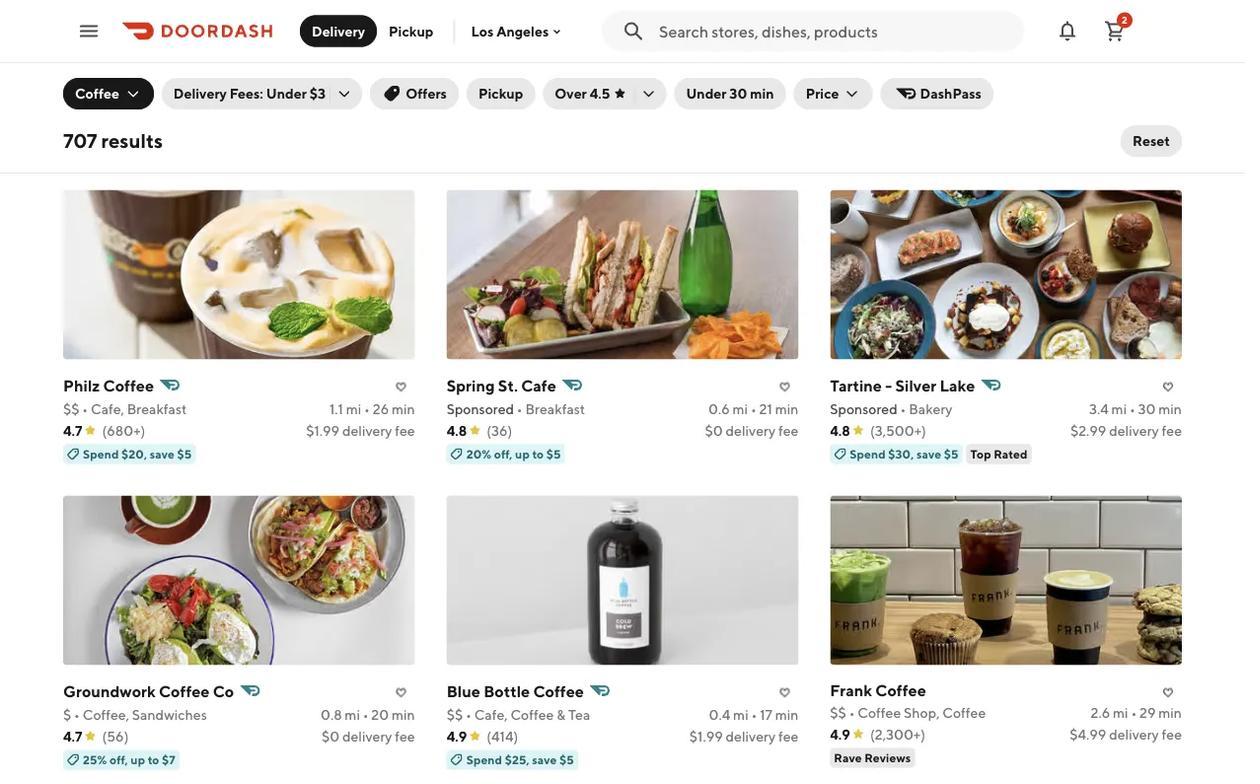 Task type: vqa. For each thing, say whether or not it's contained in the screenshot.


Task type: locate. For each thing, give the bounding box(es) containing it.
fee down 1.1 mi • 26 min
[[395, 423, 415, 439]]

0 horizontal spatial sponsored
[[447, 401, 514, 417]]

1 horizontal spatial cafe,
[[474, 707, 508, 723]]

6xs for 6xs mello (iced only)
[[441, 46, 466, 64]]

0.8 mi • 20 min
[[321, 707, 415, 723]]

min left price at the right top of page
[[750, 85, 774, 102]]

0 vertical spatial $​0
[[705, 423, 723, 439]]

0 vertical spatial $1.99 delivery fee
[[306, 423, 415, 439]]

iced left mint on the top of page
[[252, 46, 285, 64]]

price
[[806, 85, 839, 102]]

$5 down & on the bottom of page
[[560, 754, 574, 767]]

pickup button up offers button
[[377, 15, 446, 47]]

iced
[[252, 46, 285, 64], [631, 46, 663, 64]]

delivery button
[[300, 15, 377, 47]]

1 horizontal spatial pickup
[[479, 85, 523, 102]]

iced inside iced mint mojito coffee
[[252, 46, 285, 64]]

delivery down '3.4 mi • 30 min'
[[1109, 423, 1159, 439]]

$1.99 delivery fee
[[306, 423, 415, 439], [690, 729, 799, 745]]

1 horizontal spatial $​0
[[705, 423, 723, 439]]

los angeles
[[471, 23, 549, 39]]

0 vertical spatial cafe,
[[91, 401, 124, 417]]

under
[[266, 85, 307, 102], [686, 85, 727, 102]]

$20,
[[121, 448, 147, 462]]

2 under from the left
[[686, 85, 727, 102]]

to down sponsored • breakfast
[[532, 448, 544, 462]]

delivery down 0.6 mi • 21 min
[[726, 423, 776, 439]]

1 horizontal spatial to
[[532, 448, 544, 462]]

•
[[483, 69, 489, 86], [672, 69, 678, 86], [862, 69, 868, 86], [297, 91, 302, 107], [82, 401, 88, 417], [364, 401, 370, 417], [517, 401, 523, 417], [751, 401, 757, 417], [901, 401, 906, 417], [1130, 401, 1136, 417], [849, 705, 855, 721], [1131, 705, 1137, 721], [74, 707, 80, 723], [363, 707, 369, 723], [466, 707, 472, 723], [751, 707, 757, 723]]

0 horizontal spatial $$
[[63, 401, 79, 417]]

$5 left 'top'
[[944, 448, 959, 462]]

1 latte from the left
[[666, 46, 705, 64]]

coffee up starbucks
[[75, 85, 119, 102]]

min right 20
[[392, 707, 415, 723]]

0 horizontal spatial spend
[[83, 448, 119, 462]]

min up $2.99 delivery fee
[[1159, 401, 1182, 417]]

mi
[[346, 401, 361, 417], [733, 401, 748, 417], [1112, 401, 1127, 417], [1113, 705, 1129, 721], [345, 707, 360, 723], [733, 707, 749, 723]]

blue
[[447, 682, 481, 701]]

1 horizontal spatial sponsored
[[830, 401, 898, 417]]

1 vertical spatial lake
[[940, 376, 975, 395]]

mi for tartine - silver lake
[[1112, 401, 1127, 417]]

mi right 0.8
[[345, 707, 360, 723]]

spend for philz coffee
[[83, 448, 119, 462]]

tartine - silver lake down $5.25 • at the right top
[[820, 99, 943, 115]]

1 vertical spatial $​0 delivery fee
[[322, 729, 415, 745]]

1 vertical spatial cafe,
[[474, 707, 508, 723]]

0 horizontal spatial cafe,
[[91, 401, 124, 417]]

frank
[[830, 681, 872, 700]]

coffee up $6.50 •
[[252, 67, 303, 86]]

save right $20, at bottom
[[150, 448, 175, 462]]

cafe, up (414)
[[474, 707, 508, 723]]

1 vertical spatial 6xs
[[441, 99, 463, 115]]

min right 26
[[392, 401, 415, 417]]

coffee
[[63, 67, 114, 86], [252, 67, 303, 86], [75, 85, 119, 102], [466, 99, 509, 115], [103, 376, 154, 395], [876, 681, 926, 700], [159, 682, 210, 701], [533, 682, 584, 701], [858, 705, 901, 721], [943, 705, 986, 721], [511, 707, 554, 723]]

mi right 3.4
[[1112, 401, 1127, 417]]

4.9
[[830, 727, 851, 743], [447, 729, 467, 745]]

pickup button
[[377, 15, 446, 47], [467, 78, 535, 110]]

sponsored
[[447, 401, 514, 417], [830, 401, 898, 417]]

0 horizontal spatial off,
[[110, 754, 128, 767]]

1 items, open order cart image
[[1103, 19, 1127, 43]]

min
[[750, 85, 774, 102], [392, 401, 415, 417], [775, 401, 799, 417], [1159, 401, 1182, 417], [1159, 705, 1182, 721], [392, 707, 415, 723], [775, 707, 799, 723]]

over 4.5 button
[[543, 78, 667, 110]]

off, right 25%
[[110, 754, 128, 767]]

1 horizontal spatial iced
[[631, 46, 663, 64]]

1 horizontal spatial 4.9
[[830, 727, 851, 743]]

• right '$5.25'
[[862, 69, 868, 86]]

100%(85)
[[523, 69, 585, 86]]

2
[[1122, 14, 1128, 26]]

pickup down mello
[[479, 85, 523, 102]]

rave reviews
[[834, 752, 911, 766]]

0 vertical spatial pickup
[[389, 23, 434, 39]]

1 horizontal spatial $$
[[447, 707, 463, 723]]

$5 down sponsored • breakfast
[[547, 448, 561, 462]]

save right $30,
[[917, 448, 942, 462]]

2 vertical spatial 4.7
[[63, 729, 82, 745]]

mi for blue bottle coffee
[[733, 707, 749, 723]]

delivery for delivery fees: under $3
[[173, 85, 227, 102]]

1 vertical spatial tartine
[[830, 376, 882, 395]]

add
[[194, 8, 221, 24], [383, 8, 410, 24], [761, 8, 788, 24], [950, 8, 977, 24], [1139, 8, 1167, 24]]

0 vertical spatial delivery
[[312, 23, 365, 39]]

2 sponsored from the left
[[830, 401, 898, 417]]

2 6xs from the top
[[441, 99, 463, 115]]

0 vertical spatial 6xs
[[441, 46, 466, 64]]

under left $3
[[266, 85, 307, 102]]

$$ down frank
[[830, 705, 847, 721]]

1 vertical spatial $1.99 delivery fee
[[690, 729, 799, 745]]

spend down (414)
[[466, 754, 502, 767]]

sponsored up (3,500+)
[[830, 401, 898, 417]]

4.8 down sponsored • bakery
[[830, 423, 851, 439]]

1 vertical spatial 30
[[1139, 401, 1156, 417]]

sponsored down spring
[[447, 401, 514, 417]]

delivery up mojito
[[312, 23, 365, 39]]

707 results
[[63, 129, 163, 152]]

delivery fees: under $3
[[173, 85, 326, 102]]

delivery inside button
[[312, 23, 365, 39]]

0 horizontal spatial delivery
[[173, 85, 227, 102]]

17
[[760, 707, 773, 723]]

1 horizontal spatial $​0 delivery fee
[[705, 423, 799, 439]]

lake
[[913, 99, 943, 115], [940, 376, 975, 395]]

up right 20%
[[515, 448, 530, 462]]

off, for groundwork
[[110, 754, 128, 767]]

off, down (36)
[[494, 448, 513, 462]]

20% off, up to $5
[[466, 448, 561, 462]]

0 vertical spatial pickup button
[[377, 15, 446, 47]]

latte for hot latte
[[1040, 46, 1079, 64]]

1 4.8 from the left
[[447, 423, 467, 439]]

25%
[[83, 754, 107, 767]]

mi for philz coffee
[[346, 401, 361, 417]]

sponsored for tartine
[[830, 401, 898, 417]]

tartine up sponsored • bakery
[[830, 376, 882, 395]]

1 vertical spatial up
[[131, 754, 145, 767]]

0 horizontal spatial 4.9
[[447, 729, 467, 745]]

$1.99 for blue bottle coffee
[[690, 729, 723, 745]]

• left '21'
[[751, 401, 757, 417]]

4.7 for philz coffee
[[63, 423, 82, 439]]

save for philz coffee
[[150, 448, 175, 462]]

to left '$7'
[[148, 754, 159, 767]]

blue bottle coffee
[[447, 682, 584, 701]]

$30,
[[889, 448, 914, 462]]

delivery down brew
[[173, 85, 227, 102]]

1 horizontal spatial under
[[686, 85, 727, 102]]

tartine - silver lake up sponsored • bakery
[[830, 376, 975, 395]]

1 horizontal spatial delivery
[[312, 23, 365, 39]]

• down mello
[[483, 69, 489, 86]]

0 horizontal spatial under
[[266, 85, 307, 102]]

mi right '0.6'
[[733, 401, 748, 417]]

sandwiches
[[132, 707, 207, 723]]

latte down notification bell image
[[1040, 46, 1079, 64]]

sponsored for spring
[[447, 401, 514, 417]]

4.7 down starbucks
[[63, 136, 82, 153]]

starbucks® cold brew coffee $5.15
[[63, 46, 230, 105]]

$1.99 down 0.4
[[690, 729, 723, 745]]

Store search: begin typing to search for stores available on DoorDash text field
[[659, 20, 1013, 42]]

0.4 mi • 17 min
[[709, 707, 799, 723]]

angeles
[[497, 23, 549, 39]]

$1.99 down 1.1
[[306, 423, 340, 439]]

$$ for blue bottle coffee
[[447, 707, 463, 723]]

0 horizontal spatial -
[[866, 99, 872, 115]]

2 horizontal spatial $$
[[830, 705, 847, 721]]

$5.25 •
[[820, 69, 868, 86]]

fee down 0.8 mi • 20 min
[[395, 729, 415, 745]]

1 vertical spatial 4.7
[[63, 423, 82, 439]]

1 vertical spatial to
[[148, 754, 159, 767]]

latte
[[666, 46, 705, 64], [1040, 46, 1079, 64]]

groundwork
[[63, 682, 156, 701]]

1 horizontal spatial off,
[[494, 448, 513, 462]]

2 4.8 from the left
[[830, 423, 851, 439]]

1 horizontal spatial $1.99 delivery fee
[[690, 729, 799, 745]]

1 vertical spatial delivery
[[173, 85, 227, 102]]

0 horizontal spatial $​0
[[322, 729, 340, 745]]

1 horizontal spatial up
[[515, 448, 530, 462]]

0 horizontal spatial $1.99 delivery fee
[[306, 423, 415, 439]]

delivery down 0.8 mi • 20 min
[[342, 729, 392, 745]]

6xs up the $7.50
[[441, 46, 466, 64]]

lake up bakery
[[940, 376, 975, 395]]

dashpass button
[[881, 78, 994, 110]]

off,
[[494, 448, 513, 462], [110, 754, 128, 767]]

0 horizontal spatial breakfast
[[127, 401, 187, 417]]

$​0 delivery fee down 0.8 mi • 20 min
[[322, 729, 415, 745]]

0 vertical spatial lake
[[913, 99, 943, 115]]

2 latte from the left
[[1040, 46, 1079, 64]]

• down blue on the bottom
[[466, 707, 472, 723]]

• down frank
[[849, 705, 855, 721]]

results
[[101, 129, 163, 152]]

$4.99
[[1070, 727, 1107, 743]]

delivery for tartine - silver lake
[[1109, 423, 1159, 439]]

1 6xs from the top
[[441, 46, 466, 64]]

3 4.7 from the top
[[63, 729, 82, 745]]

0 horizontal spatial $​0 delivery fee
[[322, 729, 415, 745]]

spend $20, save $5
[[83, 448, 192, 462]]

$$ down philz
[[63, 401, 79, 417]]

$$ for philz coffee
[[63, 401, 79, 417]]

1 horizontal spatial spend
[[466, 754, 502, 767]]

1 vertical spatial pickup
[[479, 85, 523, 102]]

breakfast
[[127, 401, 187, 417], [526, 401, 585, 417]]

silver up bakery
[[896, 376, 937, 395]]

min right 29
[[1159, 705, 1182, 721]]

6xs coffee
[[441, 99, 509, 115]]

over 4.5
[[555, 85, 610, 102]]

0 vertical spatial up
[[515, 448, 530, 462]]

tartine - silver lake
[[820, 99, 943, 115], [830, 376, 975, 395]]

tartine down $5.25 • at the right top
[[820, 99, 864, 115]]

1 horizontal spatial breakfast
[[526, 401, 585, 417]]

6xs down the $7.50
[[441, 99, 463, 115]]

4.9 down blue on the bottom
[[447, 729, 467, 745]]

lake down 96%(254)
[[913, 99, 943, 115]]

0 horizontal spatial 4.8
[[447, 423, 467, 439]]

mi right 0.4
[[733, 707, 749, 723]]

- up sponsored • bakery
[[886, 376, 892, 395]]

delivery down 1.1 mi • 26 min
[[342, 423, 392, 439]]

add up brew
[[194, 8, 221, 24]]

0 vertical spatial off,
[[494, 448, 513, 462]]

0 vertical spatial tartine - silver lake
[[820, 99, 943, 115]]

price button
[[794, 78, 873, 110]]

0 horizontal spatial save
[[150, 448, 175, 462]]

fee down '3.4 mi • 30 min'
[[1162, 423, 1182, 439]]

1 add from the left
[[194, 8, 221, 24]]

&
[[557, 707, 566, 723]]

$​0 for spring st. cafe
[[705, 423, 723, 439]]

coffee inside starbucks® cold brew coffee $5.15
[[63, 67, 114, 86]]

4.8 up 20%
[[447, 423, 467, 439]]

brew
[[192, 46, 230, 64]]

0 horizontal spatial 30
[[730, 85, 747, 102]]

0 vertical spatial -
[[866, 99, 872, 115]]

mi right 1.1
[[346, 401, 361, 417]]

0 horizontal spatial $1.99
[[306, 423, 340, 439]]

4.7 for groundwork coffee co
[[63, 729, 82, 745]]

off, for spring
[[494, 448, 513, 462]]

$​0 down 0.8
[[322, 729, 340, 745]]

fee for blue bottle coffee
[[779, 729, 799, 745]]

1 breakfast from the left
[[127, 401, 187, 417]]

3 add from the left
[[761, 8, 788, 24]]

sponsored • bakery
[[830, 401, 953, 417]]

spring
[[447, 376, 495, 395]]

$1.99 delivery fee for blue bottle coffee
[[690, 729, 799, 745]]

delivery
[[312, 23, 365, 39], [173, 85, 227, 102]]

mi for spring st. cafe
[[733, 401, 748, 417]]

$​0 delivery fee for groundwork coffee co
[[322, 729, 415, 745]]

add right 2
[[1139, 8, 1167, 24]]

breakfast down cafe
[[526, 401, 585, 417]]

0 horizontal spatial iced
[[252, 46, 285, 64]]

$$ down blue on the bottom
[[447, 707, 463, 723]]

2 4.7 from the top
[[63, 423, 82, 439]]

4.9 up rave
[[830, 727, 851, 743]]

top rated
[[971, 448, 1028, 462]]

1 sponsored from the left
[[447, 401, 514, 417]]

$​0 delivery fee down 0.6 mi • 21 min
[[705, 423, 799, 439]]

cafe
[[521, 376, 556, 395]]

up left '$7'
[[131, 754, 145, 767]]

coffee up $$ • coffee shop, coffee
[[876, 681, 926, 700]]

0 vertical spatial 30
[[730, 85, 747, 102]]

$​0 down '0.6'
[[705, 423, 723, 439]]

silver down 96%(254)
[[875, 99, 910, 115]]

3.4
[[1090, 401, 1109, 417]]

0 vertical spatial to
[[532, 448, 544, 462]]

1 horizontal spatial 4.8
[[830, 423, 851, 439]]

offers button
[[370, 78, 459, 110]]

$5.73 •
[[631, 69, 678, 86]]

• down philz
[[82, 401, 88, 417]]

30
[[730, 85, 747, 102], [1139, 401, 1156, 417]]

20
[[371, 707, 389, 723]]

delivery down 0.4 mi • 17 min
[[726, 729, 776, 745]]

1 horizontal spatial pickup button
[[467, 78, 535, 110]]

bakery
[[909, 401, 953, 417]]

cafe, down the 'philz coffee' in the left of the page
[[91, 401, 124, 417]]

$1.99 delivery fee down 0.4 mi • 17 min
[[690, 729, 799, 745]]

delivery for blue bottle coffee
[[726, 729, 776, 745]]

add right delivery button
[[383, 8, 410, 24]]

4.7 down $
[[63, 729, 82, 745]]

pickup
[[389, 23, 434, 39], [479, 85, 523, 102]]

1 vertical spatial off,
[[110, 754, 128, 767]]

2 add from the left
[[383, 8, 410, 24]]

$​0 for groundwork coffee co
[[322, 729, 340, 745]]

min right the 17
[[775, 707, 799, 723]]

breakfast up '(680+)'
[[127, 401, 187, 417]]

fee for spring st. cafe
[[779, 423, 799, 439]]

silver
[[875, 99, 910, 115], [896, 376, 937, 395]]

0 horizontal spatial pickup button
[[377, 15, 446, 47]]

1 vertical spatial $1.99
[[690, 729, 723, 745]]

1.1 mi • 26 min
[[330, 401, 415, 417]]

coffee up the $5.15
[[63, 67, 114, 86]]

1 under from the left
[[266, 85, 307, 102]]

1 horizontal spatial latte
[[1040, 46, 1079, 64]]

up
[[515, 448, 530, 462], [131, 754, 145, 767]]

- down $5.25 • at the right top
[[866, 99, 872, 115]]

0 vertical spatial silver
[[875, 99, 910, 115]]

2.6
[[1091, 705, 1111, 721]]

2 horizontal spatial spend
[[850, 448, 886, 462]]

0 vertical spatial 4.7
[[63, 136, 82, 153]]

$​0 delivery fee for spring st. cafe
[[705, 423, 799, 439]]

$​0 delivery fee
[[705, 423, 799, 439], [322, 729, 415, 745]]

0 horizontal spatial pickup
[[389, 23, 434, 39]]

1 iced from the left
[[252, 46, 285, 64]]

4.8 for tartine - silver lake
[[830, 423, 851, 439]]

2 iced from the left
[[631, 46, 663, 64]]

$7.50
[[441, 69, 477, 86]]

• left 20
[[363, 707, 369, 723]]

latte up $5.73 •
[[666, 46, 705, 64]]

0 vertical spatial $​0 delivery fee
[[705, 423, 799, 439]]

delivery for philz coffee
[[342, 423, 392, 439]]

1 horizontal spatial $1.99
[[690, 729, 723, 745]]

delivery
[[342, 423, 392, 439], [726, 423, 776, 439], [1109, 423, 1159, 439], [1109, 727, 1159, 743], [342, 729, 392, 745], [726, 729, 776, 745]]

• left $3
[[297, 91, 302, 107]]

1 horizontal spatial -
[[886, 376, 892, 395]]

0 vertical spatial $1.99
[[306, 423, 340, 439]]

pickup button down mello
[[467, 78, 535, 110]]

fee
[[395, 423, 415, 439], [779, 423, 799, 439], [1162, 423, 1182, 439], [1162, 727, 1182, 743], [395, 729, 415, 745], [779, 729, 799, 745]]

(iced
[[515, 46, 553, 64]]

1 vertical spatial $​0
[[322, 729, 340, 745]]

fee for tartine - silver lake
[[1162, 423, 1182, 439]]

$1.99 delivery fee for philz coffee
[[306, 423, 415, 439]]

0 horizontal spatial up
[[131, 754, 145, 767]]

1 horizontal spatial save
[[532, 754, 557, 767]]

iced up $5.73
[[631, 46, 663, 64]]

philz
[[63, 376, 100, 395]]

notification bell image
[[1056, 19, 1080, 43]]

6xs mello (iced only)
[[441, 46, 597, 64]]

0 horizontal spatial latte
[[666, 46, 705, 64]]

4.9 for $$ • coffee shop, coffee
[[830, 727, 851, 743]]

0 horizontal spatial to
[[148, 754, 159, 767]]



Task type: describe. For each thing, give the bounding box(es) containing it.
to for st.
[[532, 448, 544, 462]]

coffee down frank coffee
[[858, 705, 901, 721]]

st.
[[498, 376, 518, 395]]

coffee down $7.50 •
[[466, 99, 509, 115]]

25% off, up to $7
[[83, 754, 176, 767]]

to for coffee
[[148, 754, 159, 767]]

$5 for spend $20, save $5
[[177, 448, 192, 462]]

bottle
[[484, 682, 530, 701]]

2 breakfast from the left
[[526, 401, 585, 417]]

(36)
[[487, 423, 513, 439]]

fee for philz coffee
[[395, 423, 415, 439]]

philz coffee
[[63, 376, 154, 395]]

co
[[213, 682, 234, 701]]

29
[[1140, 705, 1156, 721]]

coffee inside button
[[75, 85, 119, 102]]

open menu image
[[77, 19, 101, 43]]

• left 26
[[364, 401, 370, 417]]

1.1
[[330, 401, 343, 417]]

iced mint mojito coffee
[[252, 46, 374, 86]]

sponsored • breakfast
[[447, 401, 585, 417]]

tea
[[568, 707, 590, 723]]

rated
[[994, 448, 1028, 462]]

min for spring st. cafe
[[775, 401, 799, 417]]

• left 29
[[1131, 705, 1137, 721]]

reset
[[1133, 133, 1170, 149]]

(56)
[[102, 729, 129, 745]]

over
[[555, 85, 587, 102]]

delivery for delivery
[[312, 23, 365, 39]]

min for philz coffee
[[392, 401, 415, 417]]

under inside button
[[686, 85, 727, 102]]

• up (3,500+)
[[901, 401, 906, 417]]

spend $30, save $5
[[850, 448, 959, 462]]

1 vertical spatial -
[[886, 376, 892, 395]]

$1.99 for philz coffee
[[306, 423, 340, 439]]

4.9 for $$ • cafe, coffee & tea
[[447, 729, 467, 745]]

• down iced latte
[[672, 69, 678, 86]]

coffee,
[[83, 707, 129, 723]]

0.6
[[709, 401, 730, 417]]

1 vertical spatial silver
[[896, 376, 937, 395]]

cafe, for bottle
[[474, 707, 508, 723]]

21
[[760, 401, 773, 417]]

$4.99 delivery fee
[[1070, 727, 1182, 743]]

pickup for pickup button to the bottom
[[479, 85, 523, 102]]

delivery down 2.6 mi • 29 min
[[1109, 727, 1159, 743]]

3.4 mi • 30 min
[[1090, 401, 1182, 417]]

2.6 mi • 29 min
[[1091, 705, 1182, 721]]

add for starbucks® cold brew coffee
[[194, 8, 221, 24]]

96%(254)
[[902, 69, 963, 86]]

cafe, for coffee
[[91, 401, 124, 417]]

coffee up & on the bottom of page
[[533, 682, 584, 701]]

fee for groundwork coffee co
[[395, 729, 415, 745]]

1 vertical spatial tartine - silver lake
[[830, 376, 975, 395]]

fee down 2.6 mi • 29 min
[[1162, 727, 1182, 743]]

up for st.
[[515, 448, 530, 462]]

(3,500+)
[[870, 423, 927, 439]]

$$ • coffee shop, coffee
[[830, 705, 986, 721]]

$$ • cafe, coffee & tea
[[447, 707, 590, 723]]

(680+)
[[102, 423, 145, 439]]

$7
[[162, 754, 176, 767]]

save for blue bottle coffee
[[532, 754, 557, 767]]

• left the 17
[[751, 707, 757, 723]]

under 30 min button
[[674, 78, 786, 110]]

coffee inside iced mint mojito coffee
[[252, 67, 303, 86]]

1 4.7 from the top
[[63, 136, 82, 153]]

offers
[[406, 85, 447, 102]]

$2.99 delivery fee
[[1071, 423, 1182, 439]]

starbucks®
[[63, 46, 150, 64]]

$5 for spend $25, save $5
[[560, 754, 574, 767]]

$5.73
[[631, 69, 666, 86]]

• up $2.99 delivery fee
[[1130, 401, 1136, 417]]

groundwork coffee co
[[63, 682, 234, 701]]

(414)
[[487, 729, 518, 745]]

dashpass
[[920, 85, 982, 102]]

spend $25, save $5
[[466, 754, 574, 767]]

pickup for leftmost pickup button
[[389, 23, 434, 39]]

coffee up the 'sandwiches'
[[159, 682, 210, 701]]

mello
[[470, 46, 511, 64]]

spend for blue bottle coffee
[[466, 754, 502, 767]]

$ • coffee, sandwiches
[[63, 707, 207, 723]]

delivery for groundwork coffee co
[[342, 729, 392, 745]]

delivery for spring st. cafe
[[726, 423, 776, 439]]

$5.15
[[63, 89, 97, 105]]

$2.99
[[1071, 423, 1107, 439]]

20%
[[466, 448, 492, 462]]

• right $
[[74, 707, 80, 723]]

$5.25
[[820, 69, 856, 86]]

$7.50 •
[[441, 69, 489, 86]]

min for tartine - silver lake
[[1159, 401, 1182, 417]]

mi right "2.6" in the right of the page
[[1113, 705, 1129, 721]]

$25,
[[505, 754, 530, 767]]

add for iced latte
[[761, 8, 788, 24]]

up for coffee
[[131, 754, 145, 767]]

hot
[[1009, 46, 1037, 64]]

cold
[[154, 46, 189, 64]]

coffee button
[[63, 78, 154, 110]]

0 vertical spatial tartine
[[820, 99, 864, 115]]

iced for iced latte
[[631, 46, 663, 64]]

coffee up $$ • cafe, breakfast
[[103, 376, 154, 395]]

min for blue bottle coffee
[[775, 707, 799, 723]]

94%(68)
[[336, 91, 389, 107]]

hot latte
[[1009, 46, 1079, 64]]

coffee down blue bottle coffee
[[511, 707, 554, 723]]

latte
[[820, 46, 869, 64]]

2 button
[[1095, 11, 1135, 51]]

5 add from the left
[[1139, 8, 1167, 24]]

los
[[471, 23, 494, 39]]

latte for iced latte
[[666, 46, 705, 64]]

$6.50
[[252, 91, 291, 107]]

rave
[[834, 752, 862, 766]]

$3
[[310, 85, 326, 102]]

reset button
[[1121, 125, 1182, 157]]

min inside button
[[750, 85, 774, 102]]

los angeles button
[[471, 23, 565, 39]]

0.6 mi • 21 min
[[709, 401, 799, 417]]

$6.50 •
[[252, 91, 302, 107]]

add for iced mint mojito coffee
[[383, 8, 410, 24]]

1 vertical spatial pickup button
[[467, 78, 535, 110]]

min for groundwork coffee co
[[392, 707, 415, 723]]

0.8
[[321, 707, 342, 723]]

707
[[63, 129, 97, 152]]

$5 for spend $30, save $5
[[944, 448, 959, 462]]

iced for iced mint mojito coffee
[[252, 46, 285, 64]]

only)
[[556, 46, 597, 64]]

6xs for 6xs coffee
[[441, 99, 463, 115]]

fees:
[[230, 85, 263, 102]]

spring st. cafe
[[447, 376, 556, 395]]

dunkin'
[[631, 99, 679, 115]]

4.8 for spring st. cafe
[[447, 423, 467, 439]]

mi for groundwork coffee co
[[345, 707, 360, 723]]

1 horizontal spatial 30
[[1139, 401, 1156, 417]]

• down "st."
[[517, 401, 523, 417]]

coffee right shop,
[[943, 705, 986, 721]]

26
[[373, 401, 389, 417]]

mojito
[[326, 46, 374, 64]]

4 add from the left
[[950, 8, 977, 24]]

30 inside button
[[730, 85, 747, 102]]

2 horizontal spatial save
[[917, 448, 942, 462]]



